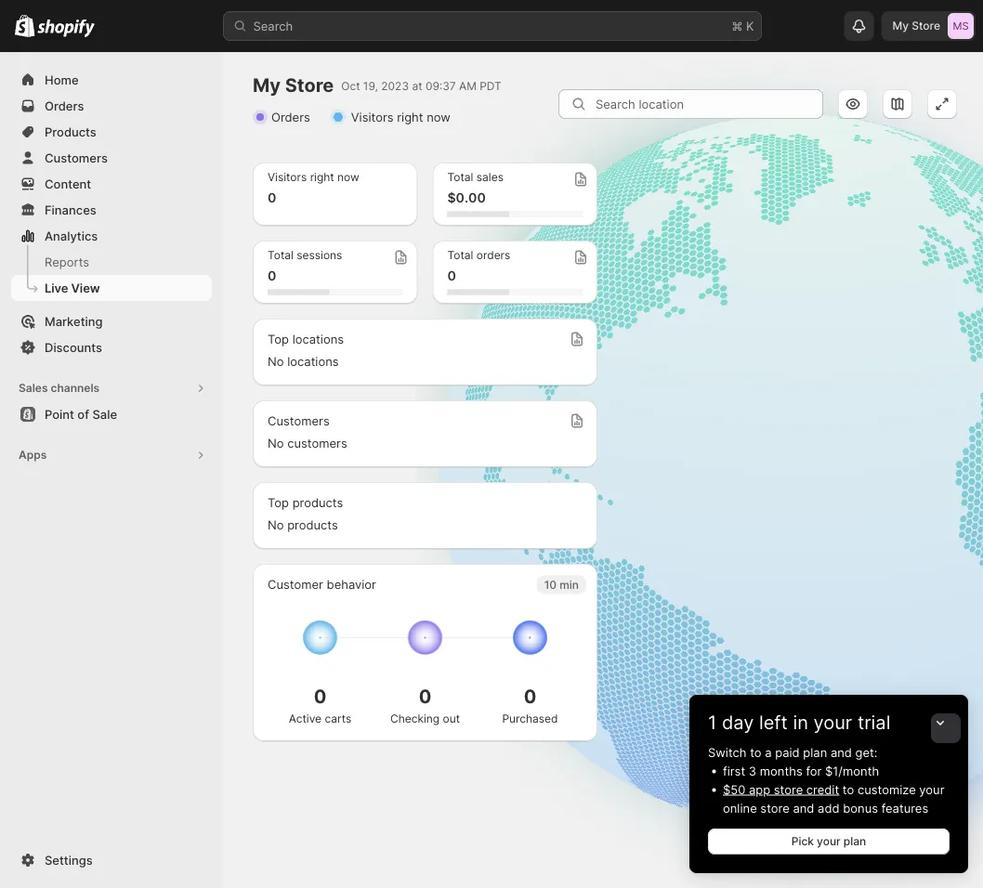 Task type: locate. For each thing, give the bounding box(es) containing it.
total sessions
[[268, 249, 342, 262]]

right inside visitors right now 0
[[310, 171, 334, 184]]

total left sessions
[[268, 249, 294, 262]]

0 vertical spatial right
[[397, 110, 423, 124]]

1 vertical spatial visitors
[[268, 171, 307, 184]]

0 horizontal spatial my
[[253, 74, 281, 97]]

0 inside visitors right now 0
[[268, 190, 276, 206]]

top
[[268, 332, 289, 346], [268, 495, 289, 510]]

finances link
[[11, 197, 212, 223]]

left
[[759, 711, 788, 734]]

1 vertical spatial and
[[793, 801, 815, 816]]

0 inside 0 active carts
[[314, 685, 326, 708]]

0 vertical spatial to
[[750, 745, 762, 760]]

to down $1/month
[[843, 783, 854, 797]]

am
[[459, 79, 477, 92]]

customers
[[45, 151, 108, 165], [268, 414, 330, 428]]

2 top from the top
[[268, 495, 289, 510]]

and up $1/month
[[831, 745, 852, 760]]

reports
[[45, 255, 89, 269]]

1 vertical spatial top
[[268, 495, 289, 510]]

finances
[[45, 203, 96, 217]]

3 no from the top
[[268, 518, 284, 532]]

0 vertical spatial my
[[893, 19, 909, 33]]

plan down bonus
[[844, 835, 866, 848]]

top up no locations
[[268, 332, 289, 346]]

customers up no customers
[[268, 414, 330, 428]]

1 vertical spatial to
[[843, 783, 854, 797]]

0 vertical spatial locations
[[292, 332, 344, 346]]

1 horizontal spatial visitors
[[351, 110, 394, 124]]

home
[[45, 72, 79, 87]]

first
[[723, 764, 745, 778]]

customers link
[[11, 145, 212, 171]]

1 horizontal spatial customers
[[268, 414, 330, 428]]

sales channels
[[19, 381, 100, 395]]

my
[[893, 19, 909, 33], [253, 74, 281, 97]]

locations down top locations on the top left of page
[[287, 354, 339, 368]]

1 horizontal spatial to
[[843, 783, 854, 797]]

plan up "for"
[[803, 745, 827, 760]]

plan
[[803, 745, 827, 760], [844, 835, 866, 848]]

visitors inside visitors right now 0
[[268, 171, 307, 184]]

0 vertical spatial your
[[814, 711, 852, 734]]

1 vertical spatial my
[[253, 74, 281, 97]]

1 horizontal spatial plan
[[844, 835, 866, 848]]

0 vertical spatial plan
[[803, 745, 827, 760]]

locations
[[292, 332, 344, 346], [287, 354, 339, 368]]

point of sale
[[45, 407, 117, 421]]

store left my store icon
[[912, 19, 941, 33]]

no inside top products no products
[[268, 518, 284, 532]]

0 purchased
[[502, 685, 558, 726]]

my down 'search'
[[253, 74, 281, 97]]

store for my store oct 19, 2023 at 09:37 am pdt
[[285, 74, 334, 97]]

1 vertical spatial locations
[[287, 354, 339, 368]]

1 horizontal spatial store
[[912, 19, 941, 33]]

0 vertical spatial no
[[268, 354, 284, 368]]

store
[[912, 19, 941, 33], [285, 74, 334, 97]]

1 top from the top
[[268, 332, 289, 346]]

day
[[722, 711, 754, 734]]

0 vertical spatial now
[[427, 110, 451, 124]]

0 vertical spatial visitors
[[351, 110, 394, 124]]

1 no from the top
[[268, 354, 284, 368]]

my store image
[[948, 13, 974, 39]]

paid
[[775, 745, 800, 760]]

now down visitors right now
[[337, 171, 359, 184]]

your right pick at the right bottom of page
[[817, 835, 841, 848]]

app
[[749, 783, 771, 797]]

0 horizontal spatial shopify image
[[15, 14, 35, 37]]

0 vertical spatial store
[[912, 19, 941, 33]]

0 horizontal spatial now
[[337, 171, 359, 184]]

0 inside 0 purchased
[[524, 685, 537, 708]]

0 vertical spatial and
[[831, 745, 852, 760]]

sales channels button
[[11, 375, 212, 401]]

1
[[708, 711, 717, 734]]

store down $50 app store credit link
[[761, 801, 790, 816]]

channels
[[51, 381, 100, 395]]

total up $0.00
[[447, 171, 473, 184]]

1 vertical spatial right
[[310, 171, 334, 184]]

and
[[831, 745, 852, 760], [793, 801, 815, 816]]

0 vertical spatial products
[[292, 495, 343, 510]]

now down 09:37
[[427, 110, 451, 124]]

now for visitors right now 0
[[337, 171, 359, 184]]

content
[[45, 177, 91, 191]]

visitors down 19,
[[351, 110, 394, 124]]

your right in
[[814, 711, 852, 734]]

to customize your online store and add bonus features
[[723, 783, 945, 816]]

store left oct on the top of page
[[285, 74, 334, 97]]

1 vertical spatial plan
[[844, 835, 866, 848]]

live view link
[[11, 275, 212, 301]]

orders down home
[[45, 99, 84, 113]]

0 horizontal spatial orders
[[45, 99, 84, 113]]

and inside to customize your online store and add bonus features
[[793, 801, 815, 816]]

no
[[268, 354, 284, 368], [268, 436, 284, 450], [268, 518, 284, 532]]

your inside to customize your online store and add bonus features
[[919, 783, 945, 797]]

point of sale button
[[0, 401, 223, 428]]

0 horizontal spatial customers
[[45, 151, 108, 165]]

to left a
[[750, 745, 762, 760]]

right
[[397, 110, 423, 124], [310, 171, 334, 184]]

customer behavior
[[268, 577, 376, 592]]

your inside "link"
[[817, 835, 841, 848]]

0 horizontal spatial right
[[310, 171, 334, 184]]

2 no from the top
[[268, 436, 284, 450]]

0 horizontal spatial store
[[285, 74, 334, 97]]

1 vertical spatial store
[[761, 801, 790, 816]]

1 horizontal spatial orders
[[271, 110, 310, 124]]

1 day left in your trial button
[[690, 695, 968, 734]]

carts
[[325, 712, 352, 726]]

1 vertical spatial store
[[285, 74, 334, 97]]

0 up active
[[314, 685, 326, 708]]

1 horizontal spatial right
[[397, 110, 423, 124]]

visitors up total sessions
[[268, 171, 307, 184]]

no for no locations
[[268, 354, 284, 368]]

your inside dropdown button
[[814, 711, 852, 734]]

store inside to customize your online store and add bonus features
[[761, 801, 790, 816]]

0 horizontal spatial visitors
[[268, 171, 307, 184]]

0 horizontal spatial and
[[793, 801, 815, 816]]

orders up visitors right now 0
[[271, 110, 310, 124]]

customize
[[858, 783, 916, 797]]

total
[[447, 171, 473, 184], [268, 249, 294, 262], [447, 249, 473, 262]]

0 vertical spatial top
[[268, 332, 289, 346]]

sales
[[477, 171, 504, 184]]

no left customers
[[268, 436, 284, 450]]

total left the orders
[[447, 249, 473, 262]]

2 vertical spatial your
[[817, 835, 841, 848]]

your up features
[[919, 783, 945, 797]]

1 horizontal spatial and
[[831, 745, 852, 760]]

0 up checking
[[419, 685, 432, 708]]

locations up no locations
[[292, 332, 344, 346]]

0 horizontal spatial to
[[750, 745, 762, 760]]

and for store
[[793, 801, 815, 816]]

right up sessions
[[310, 171, 334, 184]]

no down top locations on the top left of page
[[268, 354, 284, 368]]

content link
[[11, 171, 212, 197]]

pick
[[792, 835, 814, 848]]

1 vertical spatial now
[[337, 171, 359, 184]]

shopify image
[[15, 14, 35, 37], [37, 19, 95, 38]]

$50
[[723, 783, 746, 797]]

right down at at top left
[[397, 110, 423, 124]]

plan inside pick your plan "link"
[[844, 835, 866, 848]]

my store oct 19, 2023 at 09:37 am pdt
[[253, 74, 502, 97]]

1 horizontal spatial my
[[893, 19, 909, 33]]

top inside top products no products
[[268, 495, 289, 510]]

products down customers
[[292, 495, 343, 510]]

pick your plan
[[792, 835, 866, 848]]

2 vertical spatial no
[[268, 518, 284, 532]]

products up customer behavior
[[287, 518, 338, 532]]

now inside visitors right now 0
[[337, 171, 359, 184]]

my for my store
[[893, 19, 909, 33]]

no up customer on the bottom left of page
[[268, 518, 284, 532]]

1 horizontal spatial now
[[427, 110, 451, 124]]

checking
[[390, 712, 440, 726]]

my left my store icon
[[893, 19, 909, 33]]

no customers
[[268, 436, 347, 450]]

and for plan
[[831, 745, 852, 760]]

view
[[71, 281, 100, 295]]

your
[[814, 711, 852, 734], [919, 783, 945, 797], [817, 835, 841, 848]]

and left "add"
[[793, 801, 815, 816]]

top down no customers
[[268, 495, 289, 510]]

customers down products
[[45, 151, 108, 165]]

products
[[45, 125, 96, 139]]

0 up total sessions
[[268, 190, 276, 206]]

1 day left in your trial
[[708, 711, 891, 734]]

1 horizontal spatial shopify image
[[37, 19, 95, 38]]

at
[[412, 79, 422, 92]]

store down 'months'
[[774, 783, 803, 797]]

1 day left in your trial element
[[690, 743, 968, 874]]

$50 app store credit link
[[723, 783, 839, 797]]

visitors right now
[[351, 110, 451, 124]]

0 up purchased
[[524, 685, 537, 708]]

Search location text field
[[596, 89, 823, 119]]

products
[[292, 495, 343, 510], [287, 518, 338, 532]]

0 vertical spatial customers
[[45, 151, 108, 165]]

1 vertical spatial no
[[268, 436, 284, 450]]

first 3 months for $1/month
[[723, 764, 879, 778]]

orders
[[477, 249, 511, 262]]

1 vertical spatial your
[[919, 783, 945, 797]]

total for total orders
[[447, 249, 473, 262]]

visitors for visitors right now
[[351, 110, 394, 124]]

pdt
[[480, 79, 502, 92]]

live
[[45, 281, 68, 295]]

3
[[749, 764, 757, 778]]



Task type: describe. For each thing, give the bounding box(es) containing it.
1 vertical spatial products
[[287, 518, 338, 532]]

customers
[[287, 436, 347, 450]]

10 min
[[544, 578, 579, 592]]

point
[[45, 407, 74, 421]]

switch to a paid plan and get:
[[708, 745, 878, 760]]

$50 app store credit
[[723, 783, 839, 797]]

locations for top locations
[[292, 332, 344, 346]]

my for my store oct 19, 2023 at 09:37 am pdt
[[253, 74, 281, 97]]

analytics link
[[11, 223, 212, 249]]

my store
[[893, 19, 941, 33]]

in
[[793, 711, 808, 734]]

⌘
[[732, 19, 743, 33]]

right for visitors right now 0
[[310, 171, 334, 184]]

now for visitors right now
[[427, 110, 451, 124]]

no locations
[[268, 354, 339, 368]]

analytics
[[45, 229, 98, 243]]

0 vertical spatial store
[[774, 783, 803, 797]]

point of sale link
[[11, 401, 212, 428]]

trial
[[858, 711, 891, 734]]

top products no products
[[268, 495, 343, 532]]

10
[[544, 578, 557, 592]]

2023
[[381, 79, 409, 92]]

add
[[818, 801, 840, 816]]

customers inside customers link
[[45, 151, 108, 165]]

orders link
[[11, 93, 212, 119]]

features
[[882, 801, 929, 816]]

reports link
[[11, 249, 212, 275]]

09:37
[[426, 79, 456, 92]]

0 active carts
[[289, 685, 352, 726]]

top for top products no products
[[268, 495, 289, 510]]

to inside to customize your online store and add bonus features
[[843, 783, 854, 797]]

0 inside 0 checking out
[[419, 685, 432, 708]]

home link
[[11, 67, 212, 93]]

active
[[289, 712, 322, 726]]

credit
[[807, 783, 839, 797]]

of
[[77, 407, 89, 421]]

behavior
[[327, 577, 376, 592]]

months
[[760, 764, 803, 778]]

discounts link
[[11, 335, 212, 361]]

total sales
[[447, 171, 504, 184]]

a
[[765, 745, 772, 760]]

0 down total orders
[[447, 268, 456, 284]]

k
[[746, 19, 754, 33]]

settings link
[[11, 848, 212, 874]]

store for my store
[[912, 19, 941, 33]]

top for top locations
[[268, 332, 289, 346]]

locations for no locations
[[287, 354, 339, 368]]

sale
[[92, 407, 117, 421]]

switch
[[708, 745, 747, 760]]

apps button
[[11, 442, 212, 468]]

$0.00
[[447, 190, 486, 206]]

pick your plan link
[[708, 829, 950, 855]]

sessions
[[297, 249, 342, 262]]

no for no customers
[[268, 436, 284, 450]]

visitors right now 0
[[268, 171, 359, 206]]

get:
[[856, 745, 878, 760]]

purchased
[[502, 712, 558, 726]]

live view
[[45, 281, 100, 295]]

total for total sales
[[447, 171, 473, 184]]

settings
[[45, 853, 93, 868]]

right for visitors right now
[[397, 110, 423, 124]]

0 horizontal spatial plan
[[803, 745, 827, 760]]

search
[[253, 19, 293, 33]]

1 vertical spatial customers
[[268, 414, 330, 428]]

for
[[806, 764, 822, 778]]

⌘ k
[[732, 19, 754, 33]]

out
[[443, 712, 460, 726]]

0 checking out
[[390, 685, 460, 726]]

online
[[723, 801, 757, 816]]

$1/month
[[825, 764, 879, 778]]

marketing
[[45, 314, 103, 329]]

total for total sessions
[[268, 249, 294, 262]]

visitors for visitors right now 0
[[268, 171, 307, 184]]

0 down total sessions
[[268, 268, 276, 284]]

top locations
[[268, 332, 344, 346]]

19,
[[363, 79, 378, 92]]

discounts
[[45, 340, 102, 355]]

customer
[[268, 577, 323, 592]]

sales
[[19, 381, 48, 395]]

bonus
[[843, 801, 878, 816]]

apps
[[19, 448, 47, 462]]

total orders
[[447, 249, 511, 262]]

oct
[[341, 79, 360, 92]]

min
[[560, 578, 579, 592]]

marketing link
[[11, 309, 212, 335]]



Task type: vqa. For each thing, say whether or not it's contained in the screenshot.
Total orders's TOTAL
yes



